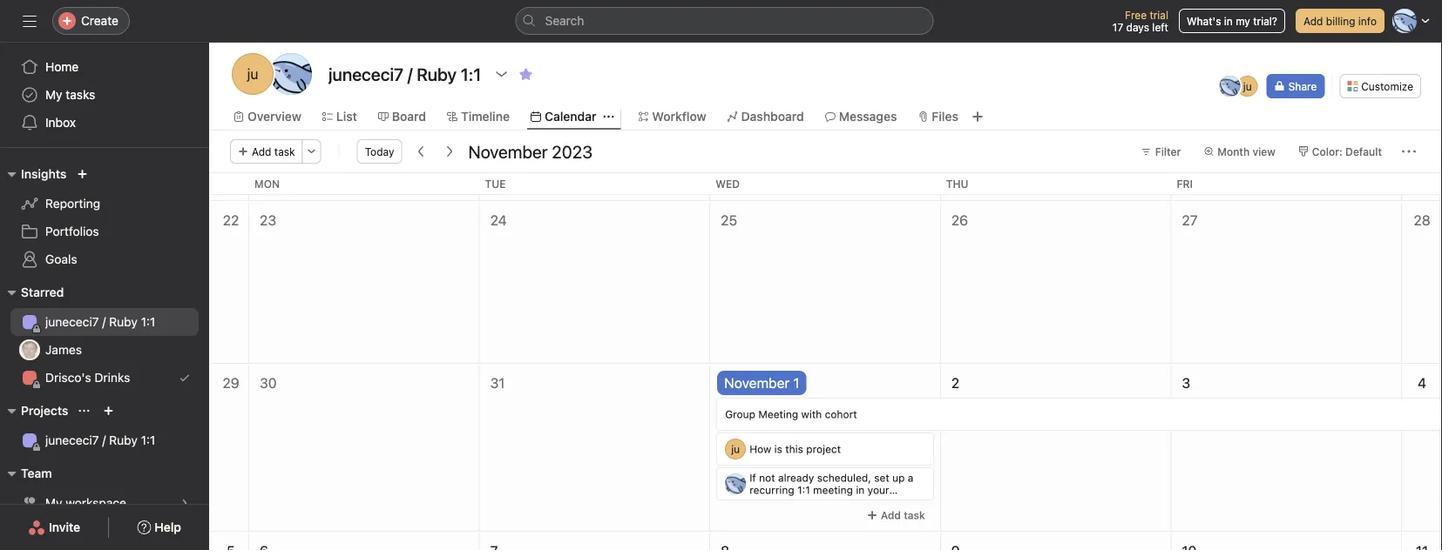 Task type: vqa. For each thing, say whether or not it's contained in the screenshot.
Inbox
yes



Task type: describe. For each thing, give the bounding box(es) containing it.
my workspace
[[45, 496, 126, 511]]

up
[[892, 472, 905, 484]]

invite button
[[17, 512, 92, 544]]

starred element
[[0, 277, 209, 396]]

junececi7 / ruby 1:1 inside starred element
[[45, 315, 155, 329]]

home link
[[10, 53, 199, 81]]

0 horizontal spatial ra
[[282, 66, 300, 82]]

junececi7 inside starred element
[[45, 315, 99, 329]]

november 1
[[724, 375, 799, 392]]

26
[[951, 212, 968, 229]]

today button
[[357, 139, 402, 164]]

how
[[750, 444, 771, 456]]

search button
[[515, 7, 934, 35]]

my for my workspace
[[45, 496, 62, 511]]

tab actions image
[[603, 112, 614, 122]]

if not already scheduled, set up a recurring 1:1 meeting in your calendar
[[750, 472, 914, 509]]

2 horizontal spatial add
[[1304, 15, 1323, 27]]

in inside "button"
[[1224, 15, 1233, 27]]

teams element
[[0, 458, 209, 521]]

dashboard link
[[727, 107, 804, 126]]

see details, my workspace image
[[180, 498, 190, 509]]

add task for the left add task button
[[252, 146, 295, 158]]

global element
[[0, 43, 209, 147]]

already
[[778, 472, 814, 484]]

/ inside projects element
[[102, 434, 106, 448]]

ruby inside starred element
[[109, 315, 138, 329]]

2 horizontal spatial ju
[[1243, 80, 1252, 92]]

what's
[[1187, 15, 1221, 27]]

filter
[[1155, 146, 1181, 158]]

my for my tasks
[[45, 88, 62, 102]]

0 horizontal spatial ju
[[247, 66, 258, 82]]

set
[[874, 472, 889, 484]]

my workspace link
[[10, 490, 199, 518]]

team button
[[0, 464, 52, 484]]

portfolios link
[[10, 218, 199, 246]]

add task for rightmost add task button
[[881, 510, 925, 522]]

dashboard
[[741, 109, 804, 124]]

customize
[[1361, 80, 1413, 92]]

create
[[81, 14, 118, 28]]

group
[[725, 409, 755, 421]]

recurring
[[750, 484, 794, 497]]

month view
[[1218, 146, 1276, 158]]

calendar
[[750, 497, 792, 509]]

files
[[932, 109, 958, 124]]

24
[[490, 212, 507, 229]]

messages
[[839, 109, 897, 124]]

1:1 inside projects element
[[141, 434, 155, 448]]

mon
[[254, 178, 280, 190]]

previous month image
[[414, 145, 428, 159]]

reporting link
[[10, 190, 199, 218]]

share button
[[1267, 74, 1325, 98]]

goals link
[[10, 246, 199, 274]]

month
[[1218, 146, 1250, 158]]

left
[[1152, 21, 1168, 33]]

meeting
[[813, 484, 853, 497]]

search list box
[[515, 7, 934, 35]]

2
[[951, 375, 960, 392]]

your
[[868, 484, 889, 497]]

2023
[[552, 141, 593, 162]]

add billing info button
[[1296, 9, 1385, 33]]

fri
[[1177, 178, 1193, 190]]

28
[[1414, 212, 1430, 229]]

trial
[[1150, 9, 1168, 21]]

junececi7 / ruby 1:1 link inside projects element
[[10, 427, 199, 455]]

23
[[260, 212, 276, 229]]

my tasks
[[45, 88, 95, 102]]

how is this project
[[750, 444, 841, 456]]

calendar
[[545, 109, 596, 124]]

in inside the if not already scheduled, set up a recurring 1:1 meeting in your calendar
[[856, 484, 865, 497]]

2 horizontal spatial ra
[[1223, 80, 1237, 92]]

1 horizontal spatial add task button
[[859, 504, 933, 528]]

projects button
[[0, 401, 68, 422]]

insights element
[[0, 159, 209, 277]]

starred button
[[0, 282, 64, 303]]

billing
[[1326, 15, 1355, 27]]

month view button
[[1196, 139, 1283, 164]]

color:
[[1312, 146, 1343, 158]]

filter button
[[1133, 139, 1189, 164]]

scheduled,
[[817, 472, 871, 484]]

0 horizontal spatial add task button
[[230, 139, 303, 164]]

new project or portfolio image
[[103, 406, 114, 417]]

25
[[721, 212, 737, 229]]

drinks
[[95, 371, 130, 385]]

color: default button
[[1290, 139, 1390, 164]]

calendar link
[[531, 107, 596, 126]]

task for rightmost add task button
[[904, 510, 925, 522]]

17
[[1113, 21, 1123, 33]]

show options image
[[494, 67, 508, 81]]

4
[[1418, 375, 1426, 392]]

color: default
[[1312, 146, 1382, 158]]

board link
[[378, 107, 426, 126]]

overview link
[[234, 107, 301, 126]]

list link
[[322, 107, 357, 126]]

22
[[223, 212, 239, 229]]

projects
[[21, 404, 68, 418]]

days
[[1126, 21, 1149, 33]]

junececi7 / ruby 1:1 inside projects element
[[45, 434, 155, 448]]

my
[[1236, 15, 1250, 27]]

drisco's drinks
[[45, 371, 130, 385]]

add tab image
[[971, 110, 985, 124]]

add for rightmost add task button
[[881, 510, 901, 522]]

insights
[[21, 167, 67, 181]]

1 horizontal spatial ra
[[729, 478, 743, 491]]



Task type: locate. For each thing, give the bounding box(es) containing it.
1 horizontal spatial ju
[[731, 444, 740, 456]]

add task up mon
[[252, 146, 295, 158]]

2 junececi7 / ruby 1:1 link from the top
[[10, 427, 199, 455]]

insights button
[[0, 164, 67, 185]]

/ inside starred element
[[102, 315, 106, 329]]

meeting
[[758, 409, 798, 421]]

drisco's drinks link
[[10, 364, 199, 392]]

junececi7 / ruby 1:1 link down new project or portfolio icon
[[10, 427, 199, 455]]

1 horizontal spatial november
[[724, 375, 790, 392]]

overview
[[247, 109, 301, 124]]

3
[[1182, 375, 1190, 392]]

november
[[468, 141, 548, 162], [724, 375, 790, 392]]

0 vertical spatial junececi7 / ruby 1:1 link
[[10, 308, 199, 336]]

ju left how
[[731, 444, 740, 456]]

today
[[365, 146, 394, 158]]

ra down what's in my trial?
[[1223, 80, 1237, 92]]

workflow link
[[638, 107, 706, 126]]

27
[[1182, 212, 1198, 229]]

portfolios
[[45, 224, 99, 239]]

1 vertical spatial junececi7 / ruby 1:1
[[45, 434, 155, 448]]

workspace
[[66, 496, 126, 511]]

add down your
[[881, 510, 901, 522]]

1 vertical spatial task
[[904, 510, 925, 522]]

november up "tue"
[[468, 141, 548, 162]]

task left more actions icon
[[274, 146, 295, 158]]

in left your
[[856, 484, 865, 497]]

1:1 up drisco's drinks link
[[141, 315, 155, 329]]

0 vertical spatial november
[[468, 141, 548, 162]]

1 vertical spatial junececi7 / ruby 1:1 link
[[10, 427, 199, 455]]

1
[[793, 375, 799, 392]]

inbox link
[[10, 109, 199, 137]]

timeline
[[461, 109, 510, 124]]

view
[[1253, 146, 1276, 158]]

ruby down new project or portfolio icon
[[109, 434, 138, 448]]

cohort
[[825, 409, 857, 421]]

1 junececi7 / ruby 1:1 from the top
[[45, 315, 155, 329]]

0 horizontal spatial add task
[[252, 146, 295, 158]]

november for november 1
[[724, 375, 790, 392]]

tue
[[485, 178, 506, 190]]

0 vertical spatial junececi7
[[45, 315, 99, 329]]

/
[[102, 315, 106, 329], [102, 434, 106, 448]]

my up the "invite" button
[[45, 496, 62, 511]]

1:1 left meeting
[[797, 484, 810, 497]]

project
[[806, 444, 841, 456]]

new image
[[77, 169, 87, 180]]

2 ruby from the top
[[109, 434, 138, 448]]

more actions image
[[1402, 145, 1416, 159]]

create button
[[52, 7, 130, 35]]

None text field
[[324, 58, 486, 90]]

ju
[[247, 66, 258, 82], [1243, 80, 1252, 92], [731, 444, 740, 456]]

0 horizontal spatial in
[[856, 484, 865, 497]]

ruby up the drinks
[[109, 315, 138, 329]]

1 junececi7 from the top
[[45, 315, 99, 329]]

what's in my trial? button
[[1179, 9, 1285, 33]]

0 vertical spatial /
[[102, 315, 106, 329]]

timeline link
[[447, 107, 510, 126]]

show options, current sort, top image
[[79, 406, 89, 417]]

goals
[[45, 252, 77, 267]]

ruby inside projects element
[[109, 434, 138, 448]]

2 / from the top
[[102, 434, 106, 448]]

wed
[[716, 178, 740, 190]]

messages link
[[825, 107, 897, 126]]

not
[[759, 472, 775, 484]]

this
[[785, 444, 803, 456]]

1 vertical spatial junececi7
[[45, 434, 99, 448]]

0 horizontal spatial add
[[252, 146, 271, 158]]

add task button up mon
[[230, 139, 303, 164]]

my
[[45, 88, 62, 102], [45, 496, 62, 511]]

1:1
[[141, 315, 155, 329], [141, 434, 155, 448], [797, 484, 810, 497]]

29
[[223, 375, 239, 392]]

in left "my"
[[1224, 15, 1233, 27]]

hide sidebar image
[[23, 14, 37, 28]]

search
[[545, 14, 584, 28]]

2 junececi7 from the top
[[45, 434, 99, 448]]

1:1 up teams element
[[141, 434, 155, 448]]

november 2023
[[468, 141, 593, 162]]

my inside my workspace link
[[45, 496, 62, 511]]

trial?
[[1253, 15, 1277, 27]]

1 vertical spatial add task button
[[859, 504, 933, 528]]

list
[[336, 109, 357, 124]]

more actions image
[[306, 146, 317, 157]]

november for november 2023
[[468, 141, 548, 162]]

task
[[274, 146, 295, 158], [904, 510, 925, 522]]

1 horizontal spatial in
[[1224, 15, 1233, 27]]

ju left share button on the top right
[[1243, 80, 1252, 92]]

add task button
[[230, 139, 303, 164], [859, 504, 933, 528]]

1 vertical spatial in
[[856, 484, 865, 497]]

30
[[260, 375, 277, 392]]

0 vertical spatial 1:1
[[141, 315, 155, 329]]

0 vertical spatial in
[[1224, 15, 1233, 27]]

junececi7 up james in the left bottom of the page
[[45, 315, 99, 329]]

starred
[[21, 285, 64, 300]]

0 vertical spatial task
[[274, 146, 295, 158]]

junececi7 / ruby 1:1 up james in the left bottom of the page
[[45, 315, 155, 329]]

junececi7 / ruby 1:1 link
[[10, 308, 199, 336], [10, 427, 199, 455]]

if
[[750, 472, 756, 484]]

1 vertical spatial ruby
[[109, 434, 138, 448]]

1 horizontal spatial add task
[[881, 510, 925, 522]]

1 vertical spatial 1:1
[[141, 434, 155, 448]]

1:1 inside starred element
[[141, 315, 155, 329]]

ra left if
[[729, 478, 743, 491]]

junececi7 / ruby 1:1 down new project or portfolio icon
[[45, 434, 155, 448]]

ra
[[282, 66, 300, 82], [1223, 80, 1237, 92], [729, 478, 743, 491]]

add up mon
[[252, 146, 271, 158]]

0 vertical spatial add task
[[252, 146, 295, 158]]

task for the left add task button
[[274, 146, 295, 158]]

customize button
[[1340, 74, 1421, 98]]

2 my from the top
[[45, 496, 62, 511]]

share
[[1288, 80, 1317, 92]]

drisco's
[[45, 371, 91, 385]]

1 vertical spatial add
[[252, 146, 271, 158]]

projects element
[[0, 396, 209, 458]]

my inside my tasks link
[[45, 88, 62, 102]]

is
[[774, 444, 782, 456]]

1 my from the top
[[45, 88, 62, 102]]

junececi7 down show options, current sort, top "icon"
[[45, 434, 99, 448]]

/ down new project or portfolio icon
[[102, 434, 106, 448]]

files link
[[918, 107, 958, 126]]

0 vertical spatial my
[[45, 88, 62, 102]]

2 vertical spatial 1:1
[[797, 484, 810, 497]]

1 horizontal spatial add
[[881, 510, 901, 522]]

add billing info
[[1304, 15, 1377, 27]]

add left billing on the right top of the page
[[1304, 15, 1323, 27]]

0 horizontal spatial november
[[468, 141, 548, 162]]

1 junececi7 / ruby 1:1 link from the top
[[10, 308, 199, 336]]

1 / from the top
[[102, 315, 106, 329]]

1 vertical spatial add task
[[881, 510, 925, 522]]

2 junececi7 / ruby 1:1 from the top
[[45, 434, 155, 448]]

junececi7 / ruby 1:1 link up james in the left bottom of the page
[[10, 308, 199, 336]]

0 vertical spatial ruby
[[109, 315, 138, 329]]

invite
[[49, 521, 80, 535]]

add task button down your
[[859, 504, 933, 528]]

31
[[490, 375, 505, 392]]

workflow
[[652, 109, 706, 124]]

2 vertical spatial add
[[881, 510, 901, 522]]

ra up overview
[[282, 66, 300, 82]]

0 vertical spatial add
[[1304, 15, 1323, 27]]

default
[[1345, 146, 1382, 158]]

ja
[[24, 344, 35, 356]]

0 horizontal spatial task
[[274, 146, 295, 158]]

/ up drisco's drinks link
[[102, 315, 106, 329]]

junececi7 / ruby 1:1
[[45, 315, 155, 329], [45, 434, 155, 448]]

group meeting with cohort
[[725, 409, 857, 421]]

1 vertical spatial november
[[724, 375, 790, 392]]

my tasks link
[[10, 81, 199, 109]]

next month image
[[442, 145, 456, 159]]

board
[[392, 109, 426, 124]]

remove from starred image
[[519, 67, 533, 81]]

what's in my trial?
[[1187, 15, 1277, 27]]

task down a at the right bottom
[[904, 510, 925, 522]]

0 vertical spatial junececi7 / ruby 1:1
[[45, 315, 155, 329]]

1 ruby from the top
[[109, 315, 138, 329]]

reporting
[[45, 196, 100, 211]]

junececi7 inside projects element
[[45, 434, 99, 448]]

1 horizontal spatial task
[[904, 510, 925, 522]]

add task down your
[[881, 510, 925, 522]]

1:1 inside the if not already scheduled, set up a recurring 1:1 meeting in your calendar
[[797, 484, 810, 497]]

home
[[45, 60, 79, 74]]

november up group in the right of the page
[[724, 375, 790, 392]]

junececi7
[[45, 315, 99, 329], [45, 434, 99, 448]]

1 vertical spatial /
[[102, 434, 106, 448]]

info
[[1358, 15, 1377, 27]]

0 vertical spatial add task button
[[230, 139, 303, 164]]

help button
[[126, 512, 193, 544]]

my left 'tasks'
[[45, 88, 62, 102]]

free
[[1125, 9, 1147, 21]]

inbox
[[45, 115, 76, 130]]

ju up overview link
[[247, 66, 258, 82]]

add for the left add task button
[[252, 146, 271, 158]]

1 vertical spatial my
[[45, 496, 62, 511]]



